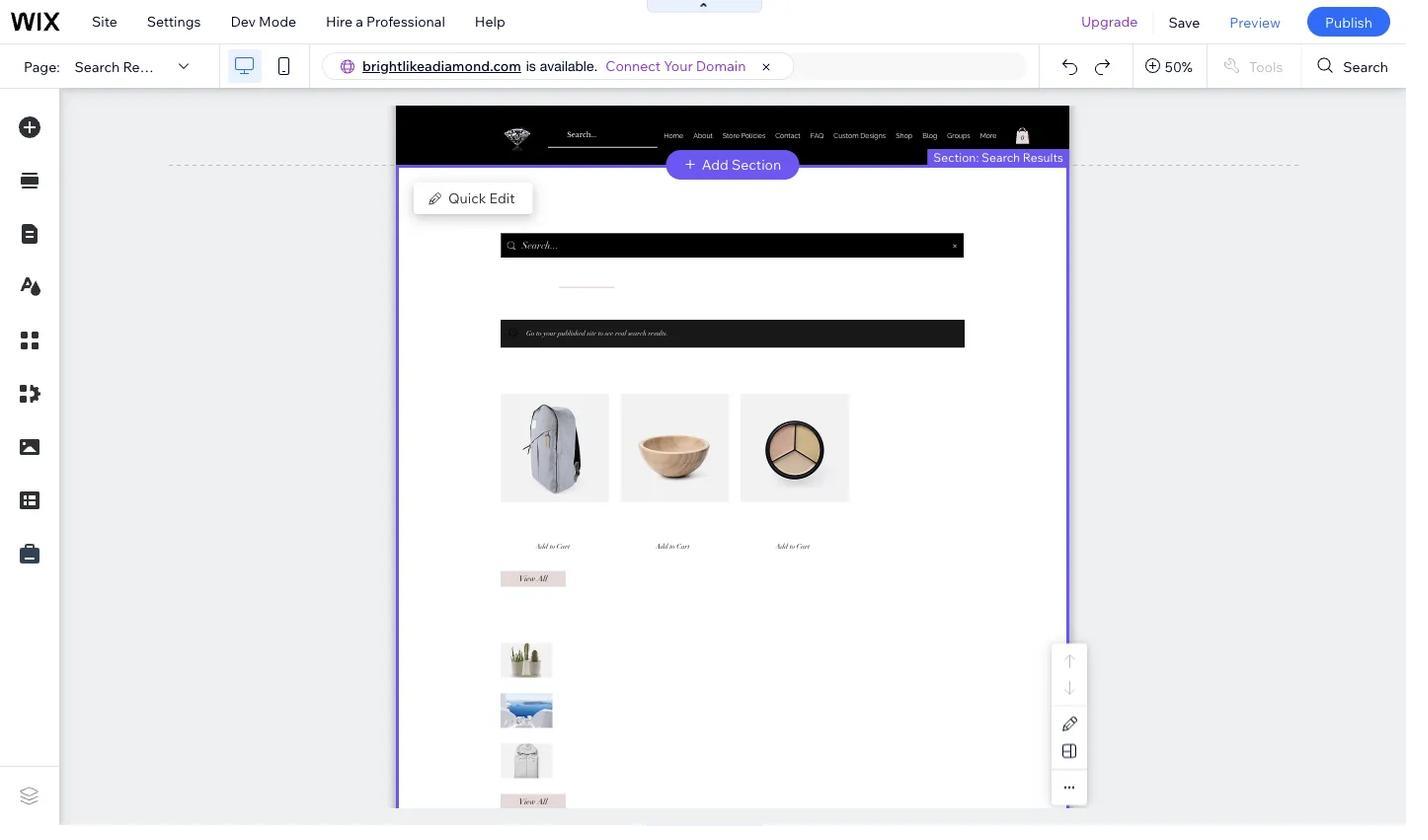 Task type: vqa. For each thing, say whether or not it's contained in the screenshot.
Job Board Fill open positions faster with a job board
no



Task type: describe. For each thing, give the bounding box(es) containing it.
50%
[[1165, 58, 1193, 75]]

hire
[[326, 13, 353, 30]]

search inside 'button'
[[1343, 58, 1388, 75]]

quick edit
[[448, 190, 515, 207]]

is
[[526, 58, 536, 74]]

domain
[[696, 57, 746, 75]]

publish button
[[1307, 7, 1390, 37]]

a
[[356, 13, 363, 30]]

hire a professional
[[326, 13, 445, 30]]

tools button
[[1208, 44, 1301, 88]]

add section
[[702, 156, 781, 173]]

available.
[[540, 58, 598, 74]]

publish
[[1325, 13, 1373, 30]]

save button
[[1154, 0, 1215, 43]]

edit
[[489, 190, 515, 207]]

search button
[[1302, 44, 1406, 88]]

search results
[[75, 58, 170, 75]]

preview
[[1230, 13, 1281, 30]]

save
[[1169, 13, 1200, 30]]

settings
[[147, 13, 201, 30]]



Task type: locate. For each thing, give the bounding box(es) containing it.
results
[[123, 58, 170, 75], [1023, 150, 1063, 164], [1023, 150, 1063, 164]]

search
[[75, 58, 120, 75], [1343, 58, 1388, 75], [982, 150, 1020, 164], [982, 150, 1020, 164]]

section
[[732, 156, 781, 173]]

dev mode
[[230, 13, 296, 30]]

professional
[[366, 13, 445, 30]]

quick
[[448, 190, 486, 207]]

is available. connect your domain
[[526, 57, 746, 75]]

dev
[[230, 13, 256, 30]]

help
[[475, 13, 505, 30]]

your
[[664, 57, 693, 75]]

mode
[[259, 13, 296, 30]]

section:
[[934, 150, 979, 164], [934, 150, 979, 164]]

site
[[92, 13, 117, 30]]

add section button
[[666, 150, 799, 180]]

add
[[702, 156, 729, 173]]

brightlikeadiamond.com
[[362, 57, 521, 75]]

upgrade
[[1081, 13, 1138, 30]]

preview button
[[1215, 0, 1295, 43]]

section: search results
[[934, 150, 1063, 164], [934, 150, 1063, 164]]

tools
[[1249, 58, 1283, 75]]

50% button
[[1133, 44, 1207, 88]]

connect
[[606, 57, 661, 75]]



